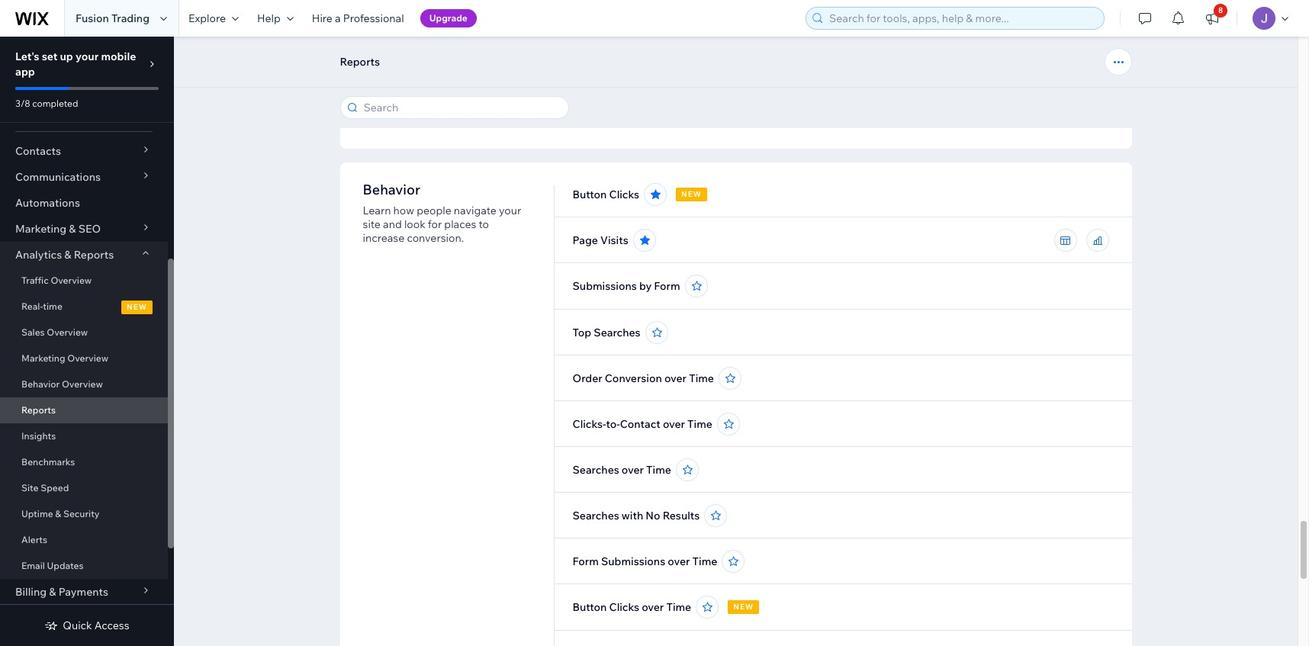 Task type: describe. For each thing, give the bounding box(es) containing it.
to
[[479, 217, 489, 231]]

traffic overview
[[21, 275, 92, 286]]

top searches
[[573, 326, 640, 339]]

time up no
[[646, 463, 671, 477]]

behavior learn how people navigate your site and look for places to increase conversion.
[[363, 181, 521, 245]]

site speed
[[21, 482, 69, 494]]

benchmarks
[[21, 456, 75, 468]]

help
[[257, 11, 281, 25]]

communications button
[[0, 164, 168, 190]]

updates
[[47, 560, 84, 571]]

analytics
[[15, 248, 62, 262]]

up
[[60, 50, 73, 63]]

& for marketing
[[69, 222, 76, 236]]

and
[[383, 217, 402, 231]]

show less button
[[573, 110, 641, 124]]

site
[[363, 217, 381, 231]]

sales
[[21, 326, 45, 338]]

time for form submissions over time
[[692, 555, 717, 568]]

over up with
[[622, 463, 644, 477]]

button clicks
[[573, 188, 639, 201]]

8 button
[[1195, 0, 1229, 37]]

order conversion over time
[[573, 371, 714, 385]]

& for uptime
[[55, 508, 61, 519]]

reports button
[[332, 50, 388, 73]]

quick access button
[[44, 619, 129, 632]]

0 vertical spatial form
[[654, 279, 680, 293]]

hire
[[312, 11, 333, 25]]

traffic
[[21, 275, 49, 286]]

new for button clicks
[[681, 189, 702, 199]]

email
[[21, 560, 45, 571]]

site
[[21, 482, 39, 494]]

over right contact
[[663, 417, 685, 431]]

behavior overview
[[21, 378, 103, 390]]

sales overview
[[21, 326, 88, 338]]

communications
[[15, 170, 101, 184]]

behavior overview link
[[0, 371, 168, 397]]

automations
[[15, 196, 80, 210]]

people
[[417, 204, 451, 217]]

searches over time
[[573, 463, 671, 477]]

look
[[404, 217, 425, 231]]

speed
[[41, 482, 69, 494]]

real-time
[[21, 301, 62, 312]]

over for clicks
[[642, 600, 664, 614]]

time for order conversion over time
[[689, 371, 714, 385]]

over for conversion
[[664, 371, 687, 385]]

to-
[[606, 417, 620, 431]]

explore
[[188, 11, 226, 25]]

3/8
[[15, 98, 30, 109]]

button for button clicks
[[573, 188, 607, 201]]

email updates
[[21, 560, 84, 571]]

analytics & reports button
[[0, 242, 168, 268]]

trading
[[111, 11, 150, 25]]

clicks-to-contact over time
[[573, 417, 712, 431]]

learn
[[363, 204, 391, 217]]

mobile
[[101, 50, 136, 63]]

let's
[[15, 50, 39, 63]]

alerts
[[21, 534, 47, 545]]

uptime & security link
[[0, 501, 168, 527]]

page visits
[[573, 233, 628, 247]]

new for button clicks over time
[[733, 602, 754, 612]]

& for analytics
[[64, 248, 71, 262]]

form submissions over time
[[573, 555, 717, 568]]

upgrade button
[[420, 9, 477, 27]]

8
[[1218, 5, 1223, 15]]

billing
[[15, 585, 47, 599]]

automations link
[[0, 190, 168, 216]]

button for button clicks over time
[[573, 600, 607, 614]]

0 horizontal spatial form
[[573, 555, 599, 568]]

visits
[[600, 233, 628, 247]]

clicks-
[[573, 417, 606, 431]]

uptime & security
[[21, 508, 100, 519]]

clicks for button clicks over time
[[609, 600, 639, 614]]

0 vertical spatial searches
[[594, 326, 640, 339]]



Task type: locate. For each thing, give the bounding box(es) containing it.
fusion
[[76, 11, 109, 25]]

results
[[663, 509, 700, 523]]

0 horizontal spatial your
[[76, 50, 99, 63]]

2 horizontal spatial reports
[[340, 55, 380, 69]]

over
[[664, 371, 687, 385], [663, 417, 685, 431], [622, 463, 644, 477], [668, 555, 690, 568], [642, 600, 664, 614]]

marketing overview link
[[0, 346, 168, 371]]

1 vertical spatial searches
[[573, 463, 619, 477]]

time right conversion
[[689, 371, 714, 385]]

searches left with
[[573, 509, 619, 523]]

sales overview link
[[0, 320, 168, 346]]

reports link
[[0, 397, 168, 423]]

1 horizontal spatial behavior
[[363, 181, 420, 198]]

time
[[43, 301, 62, 312]]

conversion
[[605, 371, 662, 385]]

1 horizontal spatial new
[[681, 189, 702, 199]]

reports for reports button
[[340, 55, 380, 69]]

fusion trading
[[76, 11, 150, 25]]

& inside popup button
[[69, 222, 76, 236]]

1 vertical spatial marketing
[[21, 352, 65, 364]]

show less
[[573, 110, 623, 124]]

set
[[42, 50, 57, 63]]

behavior for behavior overview
[[21, 378, 60, 390]]

uptime
[[21, 508, 53, 519]]

conversion.
[[407, 231, 464, 245]]

let's set up your mobile app
[[15, 50, 136, 79]]

button clicks over time
[[573, 600, 691, 614]]

clicks for button clicks
[[609, 188, 639, 201]]

form up button clicks over time on the bottom of the page
[[573, 555, 599, 568]]

insights link
[[0, 423, 168, 449]]

your right to
[[499, 204, 521, 217]]

for
[[428, 217, 442, 231]]

0 horizontal spatial behavior
[[21, 378, 60, 390]]

searches for with
[[573, 509, 619, 523]]

your inside let's set up your mobile app
[[76, 50, 99, 63]]

marketing for marketing overview
[[21, 352, 65, 364]]

with
[[622, 509, 643, 523]]

submissions by form
[[573, 279, 680, 293]]

1 vertical spatial form
[[573, 555, 599, 568]]

contacts
[[15, 144, 61, 158]]

overview down "analytics & reports" at the left of page
[[51, 275, 92, 286]]

2 vertical spatial new
[[733, 602, 754, 612]]

how
[[393, 204, 414, 217]]

insights
[[21, 430, 56, 442]]

time down form submissions over time
[[666, 600, 691, 614]]

over down results
[[668, 555, 690, 568]]

& for billing
[[49, 585, 56, 599]]

reports inside button
[[340, 55, 380, 69]]

order
[[573, 371, 602, 385]]

2 horizontal spatial new
[[733, 602, 754, 612]]

over down form submissions over time
[[642, 600, 664, 614]]

clicks up "visits" at the top left of page
[[609, 188, 639, 201]]

0 vertical spatial your
[[76, 50, 99, 63]]

contact
[[620, 417, 660, 431]]

submissions down with
[[601, 555, 665, 568]]

analytics & reports
[[15, 248, 114, 262]]

access
[[94, 619, 129, 632]]

reports down hire a professional
[[340, 55, 380, 69]]

marketing & seo
[[15, 222, 101, 236]]

searches right top
[[594, 326, 640, 339]]

traffic overview link
[[0, 268, 168, 294]]

completed
[[32, 98, 78, 109]]

overview up marketing overview
[[47, 326, 88, 338]]

button up page
[[573, 188, 607, 201]]

marketing inside popup button
[[15, 222, 67, 236]]

by
[[639, 279, 652, 293]]

overview inside marketing overview link
[[67, 352, 108, 364]]

upgrade
[[429, 12, 468, 24]]

behavior inside sidebar element
[[21, 378, 60, 390]]

marketing overview
[[21, 352, 108, 364]]

clicks
[[609, 188, 639, 201], [609, 600, 639, 614]]

behavior down marketing overview
[[21, 378, 60, 390]]

searches with no results
[[573, 509, 700, 523]]

marketing
[[15, 222, 67, 236], [21, 352, 65, 364]]

top
[[573, 326, 591, 339]]

0 vertical spatial behavior
[[363, 181, 420, 198]]

marketing down 'sales'
[[21, 352, 65, 364]]

0 vertical spatial reports
[[340, 55, 380, 69]]

contacts button
[[0, 138, 168, 164]]

hire a professional link
[[303, 0, 413, 37]]

reports for reports link
[[21, 404, 56, 416]]

sidebar element
[[0, 37, 174, 646]]

increase
[[363, 231, 405, 245]]

&
[[69, 222, 76, 236], [64, 248, 71, 262], [55, 508, 61, 519], [49, 585, 56, 599]]

1 vertical spatial your
[[499, 204, 521, 217]]

1 vertical spatial reports
[[74, 248, 114, 262]]

alerts link
[[0, 527, 168, 553]]

real-
[[21, 301, 43, 312]]

clicks down form submissions over time
[[609, 600, 639, 614]]

submissions left by
[[573, 279, 637, 293]]

0 horizontal spatial reports
[[21, 404, 56, 416]]

time right contact
[[687, 417, 712, 431]]

over for submissions
[[668, 555, 690, 568]]

& left seo
[[69, 222, 76, 236]]

your right up
[[76, 50, 99, 63]]

billing & payments
[[15, 585, 108, 599]]

behavior for behavior learn how people navigate your site and look for places to increase conversion.
[[363, 181, 420, 198]]

behavior up the how
[[363, 181, 420, 198]]

0 vertical spatial new
[[681, 189, 702, 199]]

marketing up analytics
[[15, 222, 67, 236]]

0 vertical spatial clicks
[[609, 188, 639, 201]]

1 horizontal spatial your
[[499, 204, 521, 217]]

app
[[15, 65, 35, 79]]

reports up insights
[[21, 404, 56, 416]]

marketing for marketing & seo
[[15, 222, 67, 236]]

1 horizontal spatial reports
[[74, 248, 114, 262]]

0 vertical spatial button
[[573, 188, 607, 201]]

quick access
[[63, 619, 129, 632]]

Search field
[[359, 97, 563, 118]]

less
[[603, 110, 623, 124]]

2 vertical spatial reports
[[21, 404, 56, 416]]

1 vertical spatial clicks
[[609, 600, 639, 614]]

2 clicks from the top
[[609, 600, 639, 614]]

billing & payments button
[[0, 579, 168, 605]]

0 vertical spatial submissions
[[573, 279, 637, 293]]

& inside "link"
[[55, 508, 61, 519]]

1 vertical spatial button
[[573, 600, 607, 614]]

searches
[[594, 326, 640, 339], [573, 463, 619, 477], [573, 509, 619, 523]]

quick
[[63, 619, 92, 632]]

email updates link
[[0, 553, 168, 579]]

1 vertical spatial new
[[127, 302, 147, 312]]

overview down sales overview link
[[67, 352, 108, 364]]

site speed link
[[0, 475, 168, 501]]

time for button clicks over time
[[666, 600, 691, 614]]

1 button from the top
[[573, 188, 607, 201]]

no
[[646, 509, 660, 523]]

overview for marketing overview
[[67, 352, 108, 364]]

searches for over
[[573, 463, 619, 477]]

1 vertical spatial behavior
[[21, 378, 60, 390]]

3/8 completed
[[15, 98, 78, 109]]

& right uptime
[[55, 508, 61, 519]]

0 horizontal spatial new
[[127, 302, 147, 312]]

1 horizontal spatial form
[[654, 279, 680, 293]]

form
[[654, 279, 680, 293], [573, 555, 599, 568]]

overview for traffic overview
[[51, 275, 92, 286]]

places
[[444, 217, 476, 231]]

form right by
[[654, 279, 680, 293]]

benchmarks link
[[0, 449, 168, 475]]

& down marketing & seo
[[64, 248, 71, 262]]

show
[[573, 110, 601, 124]]

button
[[573, 188, 607, 201], [573, 600, 607, 614]]

0 vertical spatial marketing
[[15, 222, 67, 236]]

searches down clicks-
[[573, 463, 619, 477]]

seo
[[78, 222, 101, 236]]

overview down marketing overview link on the left bottom
[[62, 378, 103, 390]]

overview inside behavior overview link
[[62, 378, 103, 390]]

behavior inside behavior learn how people navigate your site and look for places to increase conversion.
[[363, 181, 420, 198]]

new inside sidebar element
[[127, 302, 147, 312]]

button down form submissions over time
[[573, 600, 607, 614]]

& right billing
[[49, 585, 56, 599]]

reports down seo
[[74, 248, 114, 262]]

overview inside sales overview link
[[47, 326, 88, 338]]

reports inside popup button
[[74, 248, 114, 262]]

help button
[[248, 0, 303, 37]]

Search for tools, apps, help & more... field
[[825, 8, 1099, 29]]

reports
[[340, 55, 380, 69], [74, 248, 114, 262], [21, 404, 56, 416]]

payments
[[58, 585, 108, 599]]

1 vertical spatial submissions
[[601, 555, 665, 568]]

your
[[76, 50, 99, 63], [499, 204, 521, 217]]

overview for sales overview
[[47, 326, 88, 338]]

2 button from the top
[[573, 600, 607, 614]]

page
[[573, 233, 598, 247]]

navigate
[[454, 204, 497, 217]]

your inside behavior learn how people navigate your site and look for places to increase conversion.
[[499, 204, 521, 217]]

time down results
[[692, 555, 717, 568]]

a
[[335, 11, 341, 25]]

professional
[[343, 11, 404, 25]]

2 vertical spatial searches
[[573, 509, 619, 523]]

1 clicks from the top
[[609, 188, 639, 201]]

overview for behavior overview
[[62, 378, 103, 390]]

over right conversion
[[664, 371, 687, 385]]

overview inside traffic overview link
[[51, 275, 92, 286]]



Task type: vqa. For each thing, say whether or not it's contained in the screenshot.
the "Saved"
no



